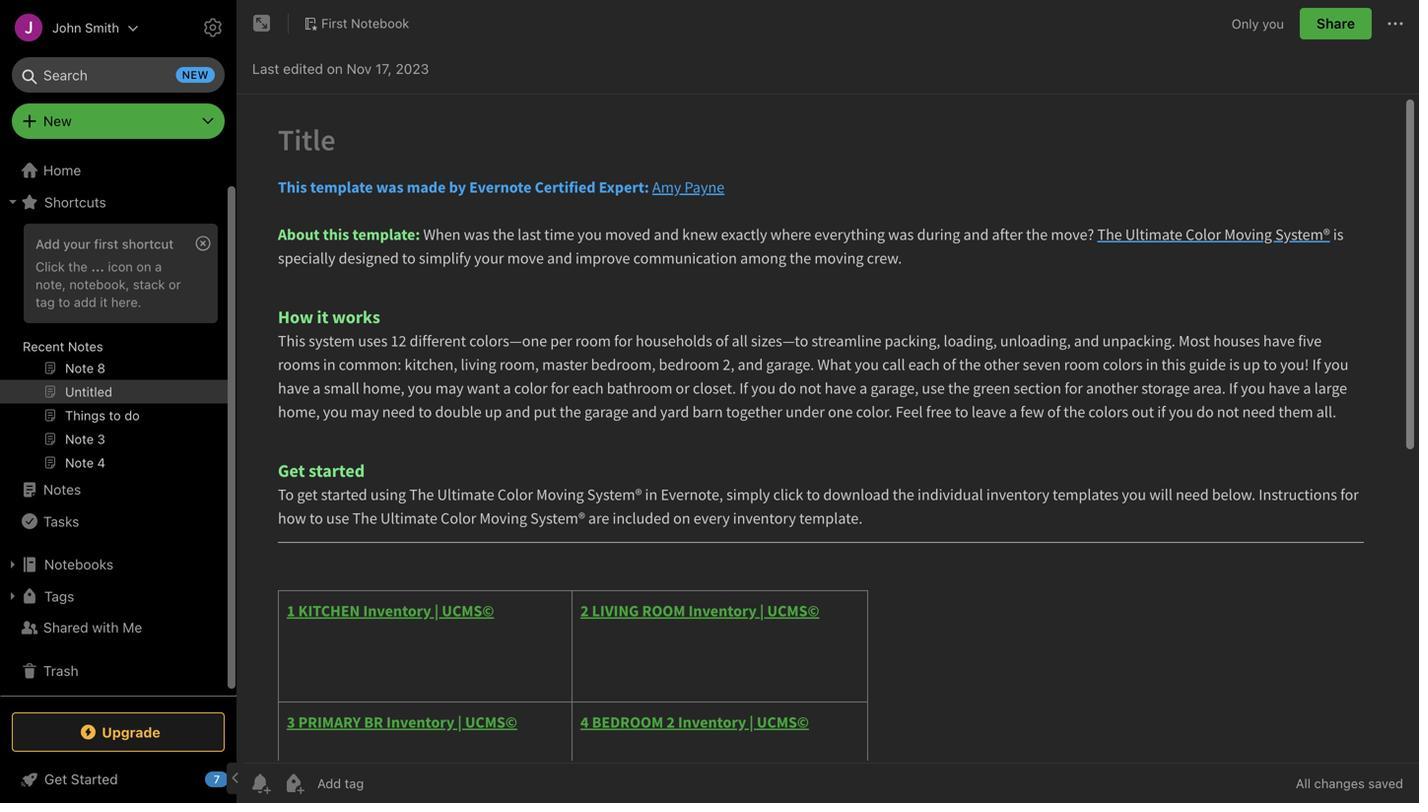 Task type: describe. For each thing, give the bounding box(es) containing it.
Add tag field
[[316, 776, 463, 792]]

7
[[214, 774, 220, 786]]

home link
[[0, 155, 237, 186]]

...
[[91, 259, 104, 274]]

first
[[321, 16, 348, 31]]

home
[[43, 162, 81, 178]]

tasks button
[[0, 506, 228, 537]]

share button
[[1301, 8, 1373, 39]]

recent notes
[[23, 339, 103, 354]]

new
[[182, 69, 209, 81]]

get started
[[44, 772, 118, 788]]

notebook,
[[69, 277, 129, 292]]

it
[[100, 295, 108, 309]]

tags button
[[0, 581, 228, 612]]

first
[[94, 237, 119, 251]]

shortcut
[[122, 237, 174, 251]]

smith
[[85, 20, 119, 35]]

last
[[252, 61, 279, 77]]

first notebook
[[321, 16, 410, 31]]

me
[[123, 620, 142, 636]]

group containing add your first shortcut
[[0, 218, 228, 482]]

on inside note window element
[[327, 61, 343, 77]]

tags
[[44, 588, 74, 605]]

shortcuts
[[44, 194, 106, 210]]

shared with me
[[43, 620, 142, 636]]

add
[[35, 237, 60, 251]]

notebook
[[351, 16, 410, 31]]

tree containing home
[[0, 155, 237, 699]]

shared
[[43, 620, 88, 636]]

the
[[68, 259, 88, 274]]

only
[[1232, 16, 1260, 31]]

to
[[58, 295, 70, 309]]

more actions image
[[1384, 12, 1408, 35]]

17,
[[376, 61, 392, 77]]

tag
[[35, 295, 55, 309]]

first notebook button
[[297, 10, 416, 37]]

new button
[[12, 104, 225, 139]]

Help and Learning task checklist field
[[0, 764, 237, 796]]

you
[[1263, 16, 1285, 31]]

trash
[[43, 663, 79, 679]]

john
[[52, 20, 81, 35]]

2023
[[396, 61, 429, 77]]

note window element
[[237, 0, 1420, 804]]

expand notebooks image
[[5, 557, 21, 573]]

icon
[[108, 259, 133, 274]]

Account field
[[0, 8, 139, 47]]

changes
[[1315, 777, 1366, 791]]

click
[[35, 259, 65, 274]]

add
[[74, 295, 96, 309]]

stack
[[133, 277, 165, 292]]

on inside the icon on a note, notebook, stack or tag to add it here.
[[136, 259, 151, 274]]

1 vertical spatial notes
[[43, 482, 81, 498]]



Task type: vqa. For each thing, say whether or not it's contained in the screenshot.
'Dark mode' radio
no



Task type: locate. For each thing, give the bounding box(es) containing it.
trash link
[[0, 656, 228, 687]]

upgrade
[[102, 724, 160, 741]]

saved
[[1369, 777, 1404, 791]]

0 horizontal spatial on
[[136, 259, 151, 274]]

or
[[169, 277, 181, 292]]

notes inside group
[[68, 339, 103, 354]]

tasks
[[43, 513, 79, 530]]

all changes saved
[[1297, 777, 1404, 791]]

here.
[[111, 295, 142, 309]]

a
[[155, 259, 162, 274]]

on
[[327, 61, 343, 77], [136, 259, 151, 274]]

upgrade button
[[12, 713, 225, 752]]

More actions field
[[1384, 8, 1408, 39]]

settings image
[[201, 16, 225, 39]]

new
[[43, 113, 72, 129]]

Search text field
[[26, 57, 211, 93]]

notes link
[[0, 474, 228, 506]]

expand note image
[[250, 12, 274, 35]]

on left nov
[[327, 61, 343, 77]]

recent
[[23, 339, 64, 354]]

expand tags image
[[5, 589, 21, 604]]

0 vertical spatial on
[[327, 61, 343, 77]]

click to collapse image
[[229, 767, 244, 791]]

started
[[71, 772, 118, 788]]

nov
[[347, 61, 372, 77]]

group
[[0, 218, 228, 482]]

notebooks
[[44, 557, 113, 573]]

notes right recent
[[68, 339, 103, 354]]

all
[[1297, 777, 1311, 791]]

edited
[[283, 61, 323, 77]]

click the ...
[[35, 259, 104, 274]]

notes up tasks
[[43, 482, 81, 498]]

notes
[[68, 339, 103, 354], [43, 482, 81, 498]]

notebooks link
[[0, 549, 228, 581]]

on left a
[[136, 259, 151, 274]]

shared with me link
[[0, 612, 228, 644]]

1 horizontal spatial on
[[327, 61, 343, 77]]

1 vertical spatial on
[[136, 259, 151, 274]]

note,
[[35, 277, 66, 292]]

new search field
[[26, 57, 215, 93]]

icon on a note, notebook, stack or tag to add it here.
[[35, 259, 181, 309]]

share
[[1317, 15, 1356, 32]]

get
[[44, 772, 67, 788]]

john smith
[[52, 20, 119, 35]]

add tag image
[[282, 772, 306, 796]]

add your first shortcut
[[35, 237, 174, 251]]

shortcuts button
[[0, 186, 228, 218]]

add a reminder image
[[248, 772, 272, 796]]

only you
[[1232, 16, 1285, 31]]

tree
[[0, 155, 237, 699]]

your
[[63, 237, 91, 251]]

last edited on nov 17, 2023
[[252, 61, 429, 77]]

with
[[92, 620, 119, 636]]

0 vertical spatial notes
[[68, 339, 103, 354]]

Note Editor text field
[[237, 95, 1420, 763]]



